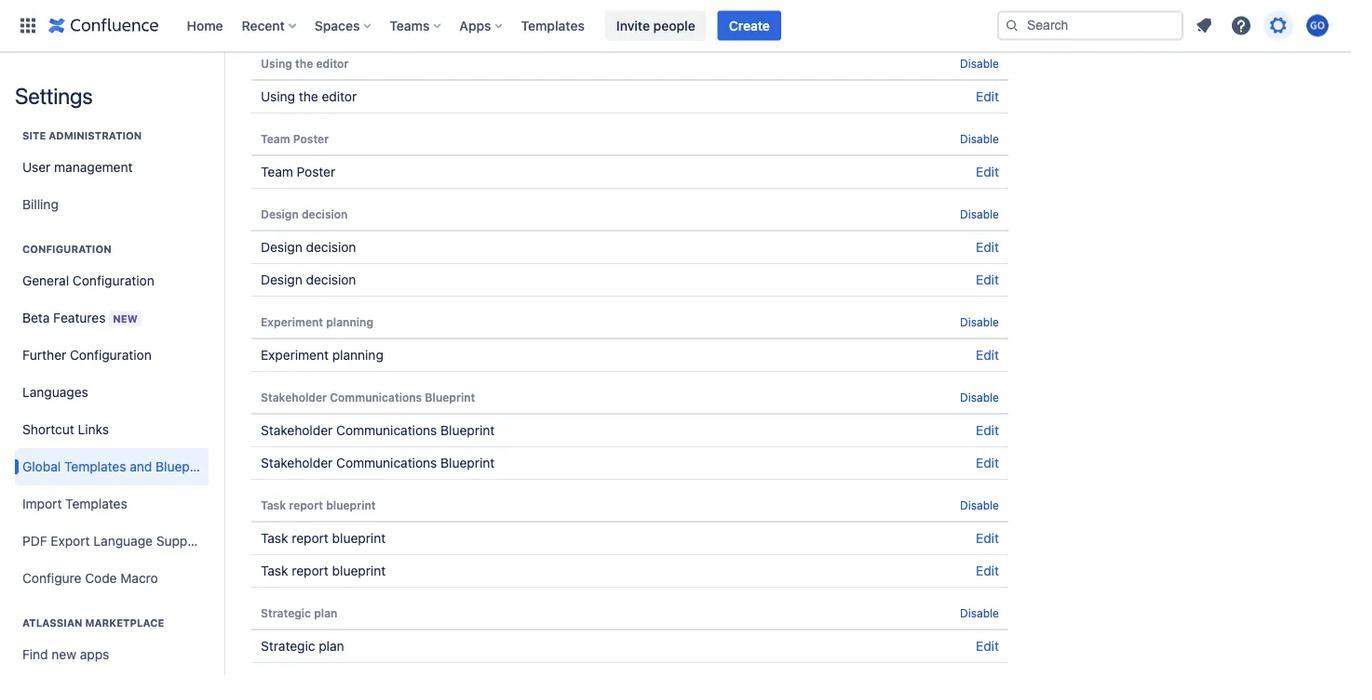 Task type: vqa. For each thing, say whether or not it's contained in the screenshot.
Using the editor corresponding to Disable
yes



Task type: describe. For each thing, give the bounding box(es) containing it.
using the editor for edit
[[261, 89, 357, 104]]

editor for disable
[[316, 57, 349, 70]]

user management
[[22, 160, 133, 175]]

1 vertical spatial report
[[292, 531, 329, 547]]

disable link for experiment planning
[[960, 316, 999, 329]]

1 stakeholder from the top
[[261, 391, 327, 404]]

5 edit link from the top
[[976, 272, 999, 288]]

strategic plan for disable
[[261, 607, 337, 620]]

macro
[[120, 571, 158, 587]]

1 task report blueprint from the top
[[261, 499, 376, 512]]

further configuration
[[22, 348, 152, 363]]

edit for 1st edit link from the bottom
[[976, 639, 999, 655]]

banner containing home
[[0, 0, 1351, 52]]

global templates and blueprints link
[[15, 449, 216, 486]]

beta
[[22, 310, 50, 325]]

general
[[22, 273, 69, 289]]

blueprint for task report blueprint's disable link
[[326, 499, 376, 512]]

user management link
[[15, 149, 209, 186]]

shortcut links
[[22, 422, 109, 438]]

atlassian marketplace group
[[15, 598, 209, 677]]

create
[[729, 18, 770, 33]]

2 design decision from the top
[[261, 240, 356, 255]]

2 stakeholder communications blueprint from the top
[[261, 423, 495, 439]]

8 edit link from the top
[[976, 456, 999, 471]]

global templates and blueprints
[[22, 460, 216, 475]]

configure code macro link
[[15, 561, 209, 598]]

planning for edit
[[332, 348, 383, 363]]

0 vertical spatial decision
[[302, 208, 348, 221]]

languages
[[22, 385, 88, 400]]

disable for experiment planning
[[960, 316, 999, 329]]

disable link for stakeholder communications blueprint
[[960, 391, 999, 404]]

blueprint for second edit link from the bottom
[[332, 564, 386, 579]]

1 edit link from the top
[[976, 14, 999, 29]]

and
[[130, 460, 152, 475]]

disable link for using the editor
[[960, 57, 999, 70]]

pdf
[[22, 534, 47, 549]]

features
[[53, 310, 106, 325]]

links
[[78, 422, 109, 438]]

9 edit link from the top
[[976, 531, 999, 547]]

templates for global templates and blueprints
[[64, 460, 126, 475]]

2 vertical spatial report
[[292, 564, 329, 579]]

strategic for disable
[[261, 607, 311, 620]]

communications for 7th edit link from the top of the page
[[336, 423, 437, 439]]

3 task from the top
[[261, 564, 288, 579]]

1 vertical spatial blueprint
[[441, 423, 495, 439]]

using for edit
[[261, 89, 295, 104]]

edit for seventh edit link from the bottom
[[976, 272, 999, 288]]

experiment planning for edit
[[261, 348, 383, 363]]

site administration
[[22, 130, 142, 142]]

1 stakeholder communications blueprint from the top
[[261, 391, 475, 404]]

team poster for edit
[[261, 164, 335, 180]]

shortcut
[[22, 422, 74, 438]]

6 edit link from the top
[[976, 348, 999, 363]]

team for disable
[[261, 132, 290, 145]]

find new apps link
[[15, 637, 209, 674]]

2 edit link from the top
[[976, 89, 999, 104]]

0 vertical spatial configuration
[[22, 243, 111, 256]]

spaces button
[[309, 11, 378, 41]]

invite
[[616, 18, 650, 33]]

invite people
[[616, 18, 695, 33]]

disable link for design decision
[[960, 208, 999, 221]]

shortcut links link
[[15, 412, 209, 449]]

4 edit link from the top
[[976, 240, 999, 255]]

experiment planning for disable
[[261, 316, 373, 329]]

experiment for disable
[[261, 316, 323, 329]]

pdf export language support link
[[15, 523, 209, 561]]

2 vertical spatial decision
[[306, 272, 356, 288]]

communications for stakeholder communications blueprint's disable link
[[330, 391, 422, 404]]

team poster for disable
[[261, 132, 329, 145]]

user
[[22, 160, 51, 175]]

teams button
[[384, 11, 448, 41]]

3 design decision from the top
[[261, 272, 356, 288]]

0 vertical spatial blueprint
[[425, 391, 475, 404]]

disable for using the editor
[[960, 57, 999, 70]]

general configuration link
[[15, 263, 209, 300]]

configuration group
[[15, 223, 216, 603]]

configure
[[22, 571, 81, 587]]

editor for edit
[[322, 89, 357, 104]]

strategic for edit
[[261, 639, 315, 655]]

plan for edit
[[319, 639, 344, 655]]

site
[[22, 130, 46, 142]]

people
[[653, 18, 695, 33]]

1 design from the top
[[261, 208, 299, 221]]

disable for design decision
[[960, 208, 999, 221]]

blueprint for 9th edit link from the top
[[332, 531, 386, 547]]

languages link
[[15, 374, 209, 412]]

search image
[[1005, 18, 1020, 33]]

poster for disable
[[293, 132, 329, 145]]

home link
[[181, 11, 229, 41]]

new
[[52, 648, 76, 663]]

atlassian marketplace
[[22, 618, 164, 630]]

3 edit link from the top
[[976, 164, 999, 180]]

collapse sidebar image
[[203, 61, 244, 99]]

edit for 10th edit link from the bottom of the page
[[976, 89, 999, 104]]

experiment for edit
[[261, 348, 329, 363]]

using for disable
[[261, 57, 292, 70]]

edit for eighth edit link from the bottom
[[976, 240, 999, 255]]

find new apps
[[22, 648, 109, 663]]



Task type: locate. For each thing, give the bounding box(es) containing it.
find
[[22, 648, 48, 663]]

2 using from the top
[[261, 89, 295, 104]]

qtc
[[261, 14, 287, 29]]

disable for strategic plan
[[960, 607, 999, 620]]

2 task report blueprint from the top
[[261, 531, 386, 547]]

0 vertical spatial task report blueprint
[[261, 499, 376, 512]]

qtc acquisition
[[261, 14, 357, 29]]

billing
[[22, 197, 59, 212]]

10 edit link from the top
[[976, 564, 999, 579]]

export
[[51, 534, 90, 549]]

edit for first edit link
[[976, 14, 999, 29]]

3 task report blueprint from the top
[[261, 564, 386, 579]]

4 edit from the top
[[976, 240, 999, 255]]

1 vertical spatial experiment planning
[[261, 348, 383, 363]]

1 disable link from the top
[[960, 57, 999, 70]]

1 edit from the top
[[976, 14, 999, 29]]

2 vertical spatial templates
[[65, 497, 127, 512]]

1 task from the top
[[261, 499, 286, 512]]

spaces
[[315, 18, 360, 33]]

0 vertical spatial design decision
[[261, 208, 348, 221]]

home
[[187, 18, 223, 33]]

1 vertical spatial strategic
[[261, 639, 315, 655]]

1 using from the top
[[261, 57, 292, 70]]

recent
[[242, 18, 285, 33]]

1 disable from the top
[[960, 57, 999, 70]]

1 vertical spatial design decision
[[261, 240, 356, 255]]

1 vertical spatial the
[[299, 89, 318, 104]]

billing link
[[15, 186, 209, 223]]

4 disable link from the top
[[960, 316, 999, 329]]

1 vertical spatial using
[[261, 89, 295, 104]]

language
[[93, 534, 153, 549]]

new
[[113, 313, 138, 325]]

settings
[[15, 83, 93, 109]]

2 vertical spatial stakeholder communications blueprint
[[261, 456, 495, 471]]

poster
[[293, 132, 329, 145], [297, 164, 335, 180]]

stakeholder
[[261, 391, 327, 404], [261, 423, 333, 439], [261, 456, 333, 471]]

1 vertical spatial poster
[[297, 164, 335, 180]]

using right collapse sidebar image
[[261, 89, 295, 104]]

0 vertical spatial stakeholder communications blueprint
[[261, 391, 475, 404]]

using the editor for disable
[[261, 57, 349, 70]]

1 vertical spatial blueprint
[[332, 531, 386, 547]]

experiment
[[261, 316, 323, 329], [261, 348, 329, 363]]

11 edit from the top
[[976, 639, 999, 655]]

0 vertical spatial blueprint
[[326, 499, 376, 512]]

2 vertical spatial task
[[261, 564, 288, 579]]

2 edit from the top
[[976, 89, 999, 104]]

edit for 7th edit link from the top of the page
[[976, 423, 999, 439]]

7 disable from the top
[[960, 607, 999, 620]]

configuration inside "link"
[[70, 348, 152, 363]]

2 vertical spatial design
[[261, 272, 302, 288]]

0 vertical spatial communications
[[330, 391, 422, 404]]

design decision
[[261, 208, 348, 221], [261, 240, 356, 255], [261, 272, 356, 288]]

apps
[[80, 648, 109, 663]]

0 vertical spatial task
[[261, 499, 286, 512]]

0 vertical spatial poster
[[293, 132, 329, 145]]

team
[[261, 132, 290, 145], [261, 164, 293, 180]]

editor down spaces popup button
[[322, 89, 357, 104]]

1 vertical spatial team poster
[[261, 164, 335, 180]]

task report blueprint
[[261, 499, 376, 512], [261, 531, 386, 547], [261, 564, 386, 579]]

0 vertical spatial team poster
[[261, 132, 329, 145]]

global
[[22, 460, 61, 475]]

1 vertical spatial configuration
[[73, 273, 154, 289]]

0 vertical spatial report
[[289, 499, 323, 512]]

7 edit link from the top
[[976, 423, 999, 439]]

0 vertical spatial strategic plan
[[261, 607, 337, 620]]

administration
[[49, 130, 142, 142]]

plan for disable
[[314, 607, 337, 620]]

0 vertical spatial using the editor
[[261, 57, 349, 70]]

templates for import templates
[[65, 497, 127, 512]]

disable link for team poster
[[960, 132, 999, 145]]

configuration up languages link
[[70, 348, 152, 363]]

recent button
[[236, 11, 303, 41]]

3 stakeholder communications blueprint from the top
[[261, 456, 495, 471]]

experiment planning
[[261, 316, 373, 329], [261, 348, 383, 363]]

1 vertical spatial communications
[[336, 423, 437, 439]]

editor down spaces
[[316, 57, 349, 70]]

disable link for strategic plan
[[960, 607, 999, 620]]

2 stakeholder from the top
[[261, 423, 333, 439]]

1 strategic from the top
[[261, 607, 311, 620]]

templates down links at left bottom
[[64, 460, 126, 475]]

blueprint
[[326, 499, 376, 512], [332, 531, 386, 547], [332, 564, 386, 579]]

5 disable link from the top
[[960, 391, 999, 404]]

report
[[289, 499, 323, 512], [292, 531, 329, 547], [292, 564, 329, 579]]

0 vertical spatial using
[[261, 57, 292, 70]]

your profile and preferences image
[[1306, 14, 1329, 37]]

2 vertical spatial communications
[[336, 456, 437, 471]]

marketplace
[[85, 618, 164, 630]]

6 disable from the top
[[960, 499, 999, 512]]

1 experiment planning from the top
[[261, 316, 373, 329]]

using the editor
[[261, 57, 349, 70], [261, 89, 357, 104]]

3 disable link from the top
[[960, 208, 999, 221]]

3 design from the top
[[261, 272, 302, 288]]

further configuration link
[[15, 337, 209, 374]]

templates link
[[515, 11, 590, 41]]

edit for ninth edit link from the bottom of the page
[[976, 164, 999, 180]]

2 team poster from the top
[[261, 164, 335, 180]]

0 vertical spatial templates
[[521, 18, 585, 33]]

6 disable link from the top
[[960, 499, 999, 512]]

1 vertical spatial stakeholder communications blueprint
[[261, 423, 495, 439]]

the for disable
[[295, 57, 313, 70]]

0 vertical spatial the
[[295, 57, 313, 70]]

planning
[[326, 316, 373, 329], [332, 348, 383, 363]]

9 edit from the top
[[976, 531, 999, 547]]

10 edit from the top
[[976, 564, 999, 579]]

1 vertical spatial team
[[261, 164, 293, 180]]

atlassian
[[22, 618, 82, 630]]

7 disable link from the top
[[960, 607, 999, 620]]

2 vertical spatial blueprint
[[332, 564, 386, 579]]

edit
[[976, 14, 999, 29], [976, 89, 999, 104], [976, 164, 999, 180], [976, 240, 999, 255], [976, 272, 999, 288], [976, 348, 999, 363], [976, 423, 999, 439], [976, 456, 999, 471], [976, 531, 999, 547], [976, 564, 999, 579], [976, 639, 999, 655]]

disable link for task report blueprint
[[960, 499, 999, 512]]

2 strategic from the top
[[261, 639, 315, 655]]

1 vertical spatial task
[[261, 531, 288, 547]]

1 vertical spatial plan
[[319, 639, 344, 655]]

apps
[[459, 18, 491, 33]]

1 vertical spatial editor
[[322, 89, 357, 104]]

templates right apps popup button
[[521, 18, 585, 33]]

Search field
[[997, 11, 1183, 41]]

3 stakeholder from the top
[[261, 456, 333, 471]]

blueprints
[[156, 460, 216, 475]]

2 experiment from the top
[[261, 348, 329, 363]]

2 disable link from the top
[[960, 132, 999, 145]]

disable for stakeholder communications blueprint
[[960, 391, 999, 404]]

plan
[[314, 607, 337, 620], [319, 639, 344, 655]]

templates up "pdf export language support" link
[[65, 497, 127, 512]]

notification icon image
[[1193, 14, 1215, 37]]

banner
[[0, 0, 1351, 52]]

1 strategic plan from the top
[[261, 607, 337, 620]]

2 vertical spatial task report blueprint
[[261, 564, 386, 579]]

edit for 9th edit link from the top
[[976, 531, 999, 547]]

using
[[261, 57, 292, 70], [261, 89, 295, 104]]

2 team from the top
[[261, 164, 293, 180]]

2 vertical spatial stakeholder
[[261, 456, 333, 471]]

beta features new
[[22, 310, 138, 325]]

1 team poster from the top
[[261, 132, 329, 145]]

1 vertical spatial strategic plan
[[261, 639, 344, 655]]

edit for second edit link from the bottom
[[976, 564, 999, 579]]

0 vertical spatial design
[[261, 208, 299, 221]]

disable for task report blueprint
[[960, 499, 999, 512]]

5 edit from the top
[[976, 272, 999, 288]]

create link
[[718, 11, 781, 41]]

configuration for further
[[70, 348, 152, 363]]

strategic
[[261, 607, 311, 620], [261, 639, 315, 655]]

import templates
[[22, 497, 127, 512]]

0 vertical spatial experiment planning
[[261, 316, 373, 329]]

communications
[[330, 391, 422, 404], [336, 423, 437, 439], [336, 456, 437, 471]]

configuration up general
[[22, 243, 111, 256]]

configuration for general
[[73, 273, 154, 289]]

strategic plan for edit
[[261, 639, 344, 655]]

teams
[[390, 18, 430, 33]]

7 edit from the top
[[976, 423, 999, 439]]

disable
[[960, 57, 999, 70], [960, 132, 999, 145], [960, 208, 999, 221], [960, 316, 999, 329], [960, 391, 999, 404], [960, 499, 999, 512], [960, 607, 999, 620]]

1 vertical spatial decision
[[306, 240, 356, 255]]

using down "recent" dropdown button
[[261, 57, 292, 70]]

pdf export language support
[[22, 534, 205, 549]]

templates
[[521, 18, 585, 33], [64, 460, 126, 475], [65, 497, 127, 512]]

the for edit
[[299, 89, 318, 104]]

import
[[22, 497, 62, 512]]

communications for 8th edit link from the top
[[336, 456, 437, 471]]

0 vertical spatial plan
[[314, 607, 337, 620]]

3 disable from the top
[[960, 208, 999, 221]]

edit for 6th edit link from the top of the page
[[976, 348, 999, 363]]

apps button
[[454, 11, 510, 41]]

1 vertical spatial using the editor
[[261, 89, 357, 104]]

confluence image
[[48, 14, 159, 37], [48, 14, 159, 37]]

0 vertical spatial strategic
[[261, 607, 311, 620]]

1 experiment from the top
[[261, 316, 323, 329]]

poster for edit
[[297, 164, 335, 180]]

edit link
[[976, 14, 999, 29], [976, 89, 999, 104], [976, 164, 999, 180], [976, 240, 999, 255], [976, 272, 999, 288], [976, 348, 999, 363], [976, 423, 999, 439], [976, 456, 999, 471], [976, 531, 999, 547], [976, 564, 999, 579], [976, 639, 999, 655]]

settings icon image
[[1267, 14, 1290, 37]]

help icon image
[[1230, 14, 1252, 37]]

design
[[261, 208, 299, 221], [261, 240, 302, 255], [261, 272, 302, 288]]

task
[[261, 499, 286, 512], [261, 531, 288, 547], [261, 564, 288, 579]]

further
[[22, 348, 66, 363]]

planning for disable
[[326, 316, 373, 329]]

0 vertical spatial experiment
[[261, 316, 323, 329]]

2 experiment planning from the top
[[261, 348, 383, 363]]

2 using the editor from the top
[[261, 89, 357, 104]]

invite people button
[[605, 11, 706, 41]]

blueprint
[[425, 391, 475, 404], [441, 423, 495, 439], [441, 456, 495, 471]]

1 team from the top
[[261, 132, 290, 145]]

1 vertical spatial experiment
[[261, 348, 329, 363]]

8 edit from the top
[[976, 456, 999, 471]]

1 vertical spatial stakeholder
[[261, 423, 333, 439]]

configure code macro
[[22, 571, 158, 587]]

support
[[156, 534, 205, 549]]

management
[[54, 160, 133, 175]]

general configuration
[[22, 273, 154, 289]]

edit for 8th edit link from the top
[[976, 456, 999, 471]]

import templates link
[[15, 486, 209, 523]]

2 vertical spatial configuration
[[70, 348, 152, 363]]

0 vertical spatial team
[[261, 132, 290, 145]]

2 task from the top
[[261, 531, 288, 547]]

1 using the editor from the top
[[261, 57, 349, 70]]

0 vertical spatial planning
[[326, 316, 373, 329]]

1 vertical spatial task report blueprint
[[261, 531, 386, 547]]

editor
[[316, 57, 349, 70], [322, 89, 357, 104]]

configuration
[[22, 243, 111, 256], [73, 273, 154, 289], [70, 348, 152, 363]]

4 disable from the top
[[960, 316, 999, 329]]

2 design from the top
[[261, 240, 302, 255]]

6 edit from the top
[[976, 348, 999, 363]]

2 vertical spatial blueprint
[[441, 456, 495, 471]]

disable link
[[960, 57, 999, 70], [960, 132, 999, 145], [960, 208, 999, 221], [960, 316, 999, 329], [960, 391, 999, 404], [960, 499, 999, 512], [960, 607, 999, 620]]

templates inside global element
[[521, 18, 585, 33]]

strategic plan
[[261, 607, 337, 620], [261, 639, 344, 655]]

3 edit from the top
[[976, 164, 999, 180]]

2 disable from the top
[[960, 132, 999, 145]]

1 design decision from the top
[[261, 208, 348, 221]]

team poster
[[261, 132, 329, 145], [261, 164, 335, 180]]

11 edit link from the top
[[976, 639, 999, 655]]

site administration group
[[15, 110, 209, 229]]

1 vertical spatial templates
[[64, 460, 126, 475]]

appswitcher icon image
[[17, 14, 39, 37]]

stakeholder communications blueprint
[[261, 391, 475, 404], [261, 423, 495, 439], [261, 456, 495, 471]]

5 disable from the top
[[960, 391, 999, 404]]

disable for team poster
[[960, 132, 999, 145]]

0 vertical spatial editor
[[316, 57, 349, 70]]

configuration up new
[[73, 273, 154, 289]]

1 vertical spatial design
[[261, 240, 302, 255]]

global element
[[11, 0, 994, 52]]

acquisition
[[291, 14, 357, 29]]

team for edit
[[261, 164, 293, 180]]

1 vertical spatial planning
[[332, 348, 383, 363]]

code
[[85, 571, 117, 587]]

2 strategic plan from the top
[[261, 639, 344, 655]]

0 vertical spatial stakeholder
[[261, 391, 327, 404]]

2 vertical spatial design decision
[[261, 272, 356, 288]]



